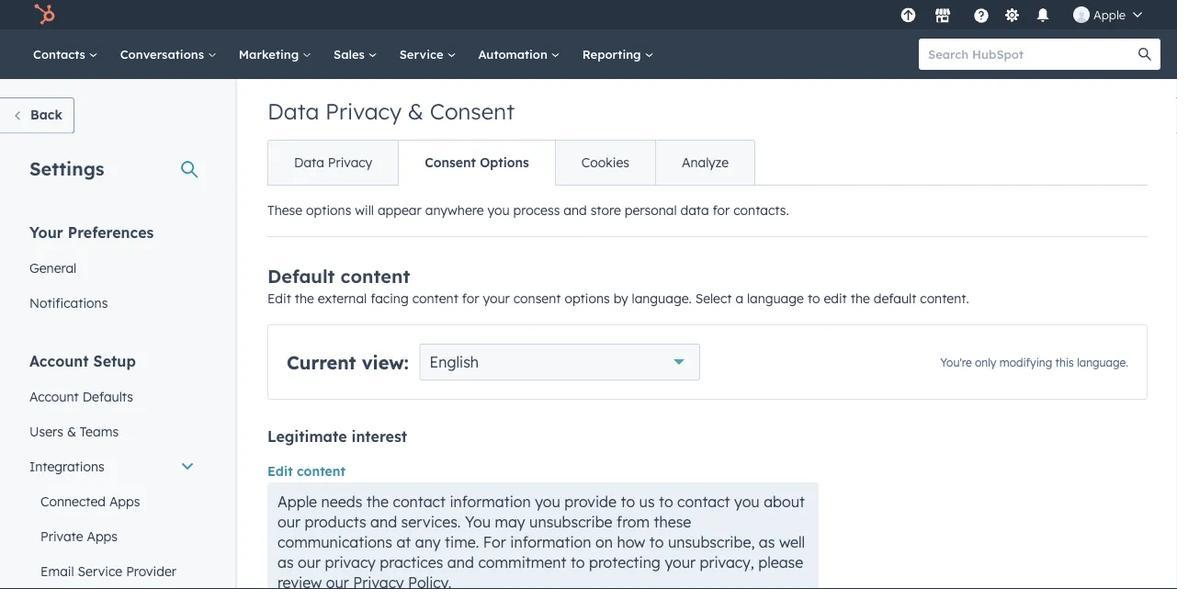 Task type: locate. For each thing, give the bounding box(es) containing it.
edit down legitimate
[[268, 463, 293, 480]]

0 vertical spatial apple
[[1094, 7, 1126, 22]]

to
[[808, 291, 821, 307], [621, 493, 636, 511], [659, 493, 674, 511], [650, 533, 664, 552], [571, 554, 585, 572]]

0 vertical spatial language.
[[632, 291, 692, 307]]

any
[[415, 533, 441, 552]]

and
[[564, 202, 587, 218], [371, 513, 397, 532], [448, 554, 474, 572]]

information down 'unsubscribe'
[[511, 533, 592, 552]]

2 account from the top
[[29, 389, 79, 405]]

data for data privacy
[[294, 154, 325, 171]]

options left by
[[565, 291, 610, 307]]

1 vertical spatial language.
[[1078, 356, 1129, 370]]

current view:
[[287, 351, 409, 374]]

you're
[[941, 356, 973, 370]]

service inside account setup element
[[78, 563, 122, 579]]

0 horizontal spatial you
[[488, 202, 510, 218]]

account up the users on the left bottom
[[29, 389, 79, 405]]

0 horizontal spatial options
[[306, 202, 352, 218]]

service
[[400, 46, 447, 62], [78, 563, 122, 579]]

edit inside button
[[268, 463, 293, 480]]

hubspot image
[[33, 4, 55, 26]]

automation
[[479, 46, 551, 62]]

notifications button
[[1028, 0, 1059, 29]]

your left consent
[[483, 291, 510, 307]]

to right "how" on the bottom
[[650, 533, 664, 552]]

and up at
[[371, 513, 397, 532]]

the down default
[[295, 291, 314, 307]]

bob builder image
[[1074, 6, 1091, 23]]

0 horizontal spatial language.
[[632, 291, 692, 307]]

content inside button
[[297, 463, 346, 480]]

1 vertical spatial and
[[371, 513, 397, 532]]

1 vertical spatial consent
[[425, 154, 476, 171]]

edit down default
[[268, 291, 291, 307]]

and left store
[[564, 202, 587, 218]]

our up "review"
[[298, 554, 321, 572]]

apps inside "link"
[[109, 493, 140, 509]]

settings link
[[1001, 5, 1024, 24]]

1 vertical spatial options
[[565, 291, 610, 307]]

users
[[29, 423, 63, 440]]

apps inside 'link'
[[87, 528, 118, 544]]

options
[[480, 154, 530, 171]]

2 vertical spatial content
[[297, 463, 346, 480]]

privacy down privacy
[[353, 574, 404, 589]]

back link
[[0, 97, 74, 134]]

edit inside the default content edit the external facing content for your consent options by language. select a language to edit the default content.
[[268, 291, 291, 307]]

consent up anywhere at the left
[[425, 154, 476, 171]]

0 horizontal spatial for
[[462, 291, 480, 307]]

for up english
[[462, 291, 480, 307]]

privacy up will
[[328, 154, 373, 171]]

2 edit from the top
[[268, 463, 293, 480]]

upgrade image
[[901, 8, 917, 24]]

0 horizontal spatial &
[[67, 423, 76, 440]]

connected apps
[[40, 493, 140, 509]]

0 vertical spatial our
[[278, 513, 301, 532]]

0 vertical spatial options
[[306, 202, 352, 218]]

contact
[[393, 493, 446, 511], [678, 493, 731, 511]]

contact up 'these'
[[678, 493, 731, 511]]

data up these at the left
[[294, 154, 325, 171]]

teams
[[80, 423, 119, 440]]

and down the time.
[[448, 554, 474, 572]]

service link
[[389, 29, 468, 79]]

0 horizontal spatial your
[[483, 291, 510, 307]]

privacy,
[[700, 554, 755, 572]]

your
[[483, 291, 510, 307], [665, 554, 696, 572]]

& down service link
[[408, 97, 424, 125]]

privacy down sales link
[[326, 97, 402, 125]]

contact up services.
[[393, 493, 446, 511]]

practices
[[380, 554, 444, 572]]

0 vertical spatial information
[[450, 493, 531, 511]]

service down private apps 'link'
[[78, 563, 122, 579]]

2 horizontal spatial you
[[735, 493, 760, 511]]

apple down 'edit content' button
[[278, 493, 317, 511]]

the right needs
[[367, 493, 389, 511]]

well
[[780, 533, 806, 552]]

data for data privacy & consent
[[268, 97, 319, 125]]

1 horizontal spatial the
[[367, 493, 389, 511]]

1 vertical spatial apps
[[87, 528, 118, 544]]

to left edit
[[808, 291, 821, 307]]

reporting link
[[572, 29, 665, 79]]

privacy
[[325, 554, 376, 572]]

the right edit
[[851, 291, 871, 307]]

as up "review"
[[278, 554, 294, 572]]

1 horizontal spatial options
[[565, 291, 610, 307]]

0 horizontal spatial contact
[[393, 493, 446, 511]]

0 vertical spatial &
[[408, 97, 424, 125]]

time.
[[445, 533, 479, 552]]

& right the users on the left bottom
[[67, 423, 76, 440]]

you up 'unsubscribe'
[[535, 493, 561, 511]]

1 vertical spatial apple
[[278, 493, 317, 511]]

your preferences element
[[18, 222, 206, 320]]

notifications image
[[1035, 8, 1052, 25]]

0 horizontal spatial apple
[[278, 493, 317, 511]]

search image
[[1139, 48, 1152, 61]]

0 vertical spatial consent
[[430, 97, 515, 125]]

language. right by
[[632, 291, 692, 307]]

account up "account defaults"
[[29, 352, 89, 370]]

cookies link
[[555, 141, 656, 185]]

0 vertical spatial privacy
[[326, 97, 402, 125]]

apps for private apps
[[87, 528, 118, 544]]

navigation
[[268, 140, 756, 186]]

view:
[[362, 351, 409, 374]]

0 vertical spatial your
[[483, 291, 510, 307]]

hubspot link
[[22, 4, 69, 26]]

defaults
[[82, 389, 133, 405]]

you left process
[[488, 202, 510, 218]]

upgrade link
[[897, 5, 920, 24]]

apps
[[109, 493, 140, 509], [87, 528, 118, 544]]

0 vertical spatial account
[[29, 352, 89, 370]]

1 vertical spatial account
[[29, 389, 79, 405]]

1 horizontal spatial your
[[665, 554, 696, 572]]

2 vertical spatial and
[[448, 554, 474, 572]]

your down unsubscribe,
[[665, 554, 696, 572]]

information up you
[[450, 493, 531, 511]]

1 vertical spatial &
[[67, 423, 76, 440]]

privacy
[[326, 97, 402, 125], [328, 154, 373, 171], [353, 574, 404, 589]]

marketplaces button
[[924, 0, 963, 29]]

1 horizontal spatial for
[[713, 202, 730, 218]]

0 horizontal spatial as
[[278, 554, 294, 572]]

0 vertical spatial as
[[759, 533, 776, 552]]

privacy inside navigation
[[328, 154, 373, 171]]

for right data
[[713, 202, 730, 218]]

language
[[748, 291, 805, 307]]

you left about
[[735, 493, 760, 511]]

account for account defaults
[[29, 389, 79, 405]]

1 contact from the left
[[393, 493, 446, 511]]

2 vertical spatial privacy
[[353, 574, 404, 589]]

modifying
[[1000, 356, 1053, 370]]

1 horizontal spatial you
[[535, 493, 561, 511]]

data
[[681, 202, 710, 218]]

1 horizontal spatial contact
[[678, 493, 731, 511]]

language. inside the default content edit the external facing content for your consent options by language. select a language to edit the default content.
[[632, 291, 692, 307]]

1 horizontal spatial &
[[408, 97, 424, 125]]

account defaults link
[[18, 379, 206, 414]]

will
[[355, 202, 374, 218]]

privacy for data privacy & consent
[[326, 97, 402, 125]]

content up needs
[[297, 463, 346, 480]]

apple inside apple needs the contact information you provide to us to contact you about our products and services. you may unsubscribe from these communications at any time. for information on how to unsubscribe, as well as our privacy practices and commitment to protecting your privacy, please review our privacy policy.
[[278, 493, 317, 511]]

english
[[430, 353, 479, 372]]

as
[[759, 533, 776, 552], [278, 554, 294, 572]]

select
[[696, 291, 732, 307]]

data down marketing link
[[268, 97, 319, 125]]

services.
[[402, 513, 461, 532]]

0 vertical spatial apps
[[109, 493, 140, 509]]

marketing
[[239, 46, 303, 62]]

1 vertical spatial information
[[511, 533, 592, 552]]

account
[[29, 352, 89, 370], [29, 389, 79, 405]]

0 horizontal spatial service
[[78, 563, 122, 579]]

as up please at bottom
[[759, 533, 776, 552]]

products
[[305, 513, 367, 532]]

2 horizontal spatial and
[[564, 202, 587, 218]]

conversations link
[[109, 29, 228, 79]]

1 vertical spatial data
[[294, 154, 325, 171]]

1 vertical spatial privacy
[[328, 154, 373, 171]]

apps up email service provider at the left of page
[[87, 528, 118, 544]]

your preferences
[[29, 223, 154, 241]]

1 horizontal spatial and
[[448, 554, 474, 572]]

options left will
[[306, 202, 352, 218]]

0 vertical spatial for
[[713, 202, 730, 218]]

sales
[[334, 46, 368, 62]]

conversations
[[120, 46, 208, 62]]

&
[[408, 97, 424, 125], [67, 423, 76, 440]]

how
[[617, 533, 646, 552]]

edit
[[268, 291, 291, 307], [268, 463, 293, 480]]

data inside navigation
[[294, 154, 325, 171]]

apple for apple
[[1094, 7, 1126, 22]]

0 vertical spatial service
[[400, 46, 447, 62]]

apps down integrations "button"
[[109, 493, 140, 509]]

your inside apple needs the contact information you provide to us to contact you about our products and services. you may unsubscribe from these communications at any time. for information on how to unsubscribe, as well as our privacy practices and commitment to protecting your privacy, please review our privacy policy.
[[665, 554, 696, 572]]

communications
[[278, 533, 393, 552]]

1 horizontal spatial apple
[[1094, 7, 1126, 22]]

2 vertical spatial our
[[326, 574, 349, 589]]

1 vertical spatial your
[[665, 554, 696, 572]]

consent up consent options
[[430, 97, 515, 125]]

email
[[40, 563, 74, 579]]

default content edit the external facing content for your consent options by language. select a language to edit the default content.
[[268, 265, 970, 307]]

contacts.
[[734, 202, 790, 218]]

1 vertical spatial service
[[78, 563, 122, 579]]

consent
[[430, 97, 515, 125], [425, 154, 476, 171]]

apple right bob builder icon at the top right of page
[[1094, 7, 1126, 22]]

the
[[295, 291, 314, 307], [851, 291, 871, 307], [367, 493, 389, 511]]

1 edit from the top
[[268, 291, 291, 307]]

content right facing
[[413, 291, 459, 307]]

0 vertical spatial data
[[268, 97, 319, 125]]

language. right the this
[[1078, 356, 1129, 370]]

apple menu
[[896, 0, 1156, 29]]

1 vertical spatial edit
[[268, 463, 293, 480]]

content up facing
[[341, 265, 410, 288]]

1 vertical spatial content
[[413, 291, 459, 307]]

0 horizontal spatial and
[[371, 513, 397, 532]]

0 vertical spatial content
[[341, 265, 410, 288]]

0 vertical spatial and
[[564, 202, 587, 218]]

protecting
[[589, 554, 661, 572]]

0 vertical spatial edit
[[268, 291, 291, 307]]

for inside the default content edit the external facing content for your consent options by language. select a language to edit the default content.
[[462, 291, 480, 307]]

1 vertical spatial for
[[462, 291, 480, 307]]

us
[[640, 493, 655, 511]]

our down privacy
[[326, 574, 349, 589]]

content.
[[921, 291, 970, 307]]

apple inside popup button
[[1094, 7, 1126, 22]]

service up data privacy & consent
[[400, 46, 447, 62]]

account defaults
[[29, 389, 133, 405]]

our left products
[[278, 513, 301, 532]]

1 account from the top
[[29, 352, 89, 370]]

general link
[[18, 251, 206, 286]]



Task type: vqa. For each thing, say whether or not it's contained in the screenshot.
Upgrade link
yes



Task type: describe. For each thing, give the bounding box(es) containing it.
analyze
[[682, 154, 729, 171]]

& inside account setup element
[[67, 423, 76, 440]]

settings image
[[1005, 8, 1021, 24]]

this
[[1056, 356, 1075, 370]]

your inside the default content edit the external facing content for your consent options by language. select a language to edit the default content.
[[483, 291, 510, 307]]

1 horizontal spatial as
[[759, 533, 776, 552]]

reporting
[[583, 46, 645, 62]]

1 vertical spatial as
[[278, 554, 294, 572]]

help image
[[974, 8, 990, 25]]

legitimate interest
[[268, 428, 407, 446]]

apple button
[[1063, 0, 1154, 29]]

facing
[[371, 291, 409, 307]]

privacy for data privacy
[[328, 154, 373, 171]]

marketing link
[[228, 29, 323, 79]]

legitimate
[[268, 428, 347, 446]]

edit content
[[268, 463, 346, 480]]

options inside the default content edit the external facing content for your consent options by language. select a language to edit the default content.
[[565, 291, 610, 307]]

unsubscribe
[[530, 513, 613, 532]]

data privacy & consent
[[268, 97, 515, 125]]

integrations button
[[18, 449, 206, 484]]

private apps
[[40, 528, 118, 544]]

provider
[[126, 563, 177, 579]]

process
[[514, 202, 560, 218]]

at
[[397, 533, 411, 552]]

these
[[654, 513, 692, 532]]

review
[[278, 574, 322, 589]]

for
[[484, 533, 507, 552]]

privacy inside apple needs the contact information you provide to us to contact you about our products and services. you may unsubscribe from these communications at any time. for information on how to unsubscribe, as well as our privacy practices and commitment to protecting your privacy, please review our privacy policy.
[[353, 574, 404, 589]]

data privacy link
[[269, 141, 398, 185]]

apps for connected apps
[[109, 493, 140, 509]]

needs
[[321, 493, 363, 511]]

appear
[[378, 202, 422, 218]]

store
[[591, 202, 621, 218]]

only
[[976, 356, 997, 370]]

the inside apple needs the contact information you provide to us to contact you about our products and services. you may unsubscribe from these communications at any time. for information on how to unsubscribe, as well as our privacy practices and commitment to protecting your privacy, please review our privacy policy.
[[367, 493, 389, 511]]

contacts
[[33, 46, 89, 62]]

policy.
[[408, 574, 452, 589]]

automation link
[[468, 29, 572, 79]]

connected apps link
[[18, 484, 206, 519]]

analyze link
[[656, 141, 755, 185]]

private
[[40, 528, 83, 544]]

default
[[874, 291, 917, 307]]

content for default
[[341, 265, 410, 288]]

on
[[596, 533, 613, 552]]

consent
[[514, 291, 561, 307]]

apple needs the contact information you provide to us to contact you about our products and services. you may unsubscribe from these communications at any time. for information on how to unsubscribe, as well as our privacy practices and commitment to protecting your privacy, please review our privacy policy.
[[278, 493, 806, 589]]

current
[[287, 351, 356, 374]]

you for anywhere
[[488, 202, 510, 218]]

1 horizontal spatial language.
[[1078, 356, 1129, 370]]

search button
[[1130, 39, 1161, 70]]

2 contact from the left
[[678, 493, 731, 511]]

please
[[759, 554, 804, 572]]

consent options link
[[398, 141, 555, 185]]

to down 'unsubscribe'
[[571, 554, 585, 572]]

account for account setup
[[29, 352, 89, 370]]

account setup element
[[18, 351, 206, 589]]

setup
[[93, 352, 136, 370]]

settings
[[29, 157, 104, 180]]

1 vertical spatial our
[[298, 554, 321, 572]]

personal
[[625, 202, 677, 218]]

to inside the default content edit the external facing content for your consent options by language. select a language to edit the default content.
[[808, 291, 821, 307]]

integrations
[[29, 458, 105, 475]]

connected
[[40, 493, 106, 509]]

2 horizontal spatial the
[[851, 291, 871, 307]]

consent inside navigation
[[425, 154, 476, 171]]

consent options
[[425, 154, 530, 171]]

notifications link
[[18, 286, 206, 320]]

you for information
[[535, 493, 561, 511]]

navigation containing data privacy
[[268, 140, 756, 186]]

commitment
[[479, 554, 567, 572]]

general
[[29, 260, 77, 276]]

sales link
[[323, 29, 389, 79]]

you're only modifying this language.
[[941, 356, 1129, 370]]

0 horizontal spatial the
[[295, 291, 314, 307]]

help button
[[966, 0, 998, 29]]

content for edit
[[297, 463, 346, 480]]

edit
[[824, 291, 848, 307]]

provide
[[565, 493, 617, 511]]

external
[[318, 291, 367, 307]]

you
[[465, 513, 491, 532]]

to left us
[[621, 493, 636, 511]]

interest
[[352, 428, 407, 446]]

preferences
[[68, 223, 154, 241]]

email service provider link
[[18, 554, 206, 589]]

users & teams
[[29, 423, 119, 440]]

apple for apple needs the contact information you provide to us to contact you about our products and services. you may unsubscribe from these communications at any time. for information on how to unsubscribe, as well as our privacy practices and commitment to protecting your privacy, please review our privacy policy.
[[278, 493, 317, 511]]

1 horizontal spatial service
[[400, 46, 447, 62]]

account setup
[[29, 352, 136, 370]]

edit content button
[[268, 461, 346, 483]]

to right us
[[659, 493, 674, 511]]

notifications
[[29, 295, 108, 311]]

unsubscribe,
[[668, 533, 755, 552]]

marketplaces image
[[935, 8, 952, 25]]

data privacy
[[294, 154, 373, 171]]

private apps link
[[18, 519, 206, 554]]

english button
[[420, 344, 701, 381]]

a
[[736, 291, 744, 307]]

your
[[29, 223, 63, 241]]

about
[[764, 493, 805, 511]]

Search HubSpot search field
[[920, 39, 1145, 70]]

may
[[495, 513, 526, 532]]

contacts link
[[22, 29, 109, 79]]



